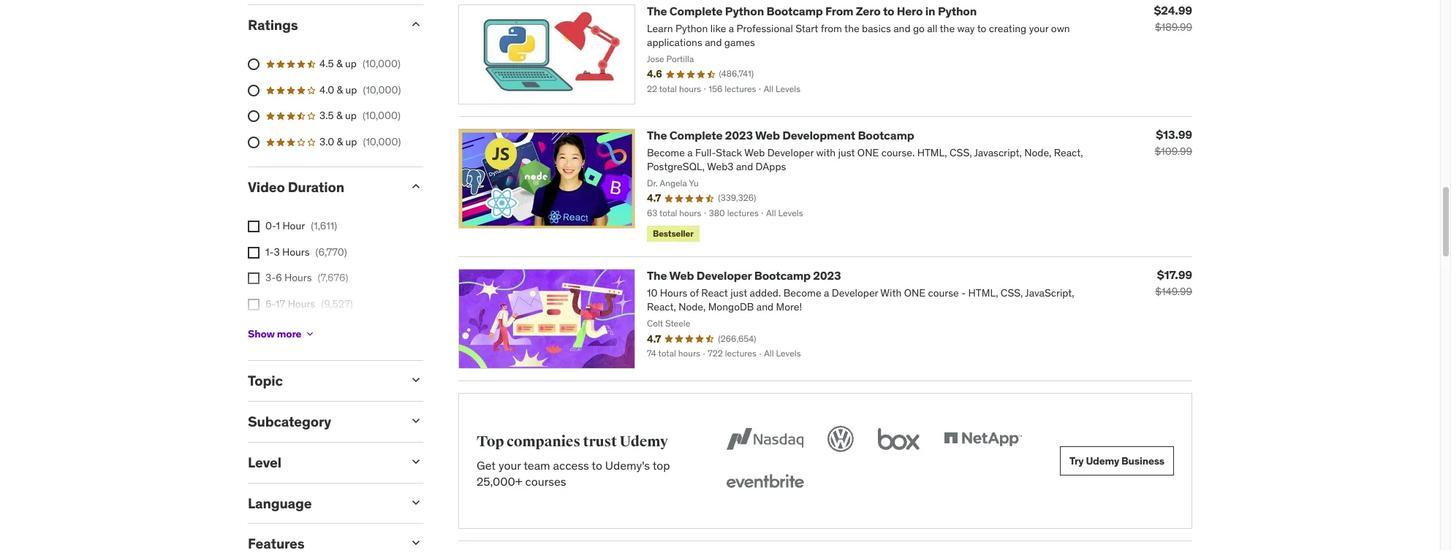 Task type: describe. For each thing, give the bounding box(es) containing it.
3.0
[[320, 135, 334, 148]]

(10,000) for 3.5 & up (10,000)
[[363, 109, 401, 122]]

6-17 hours (9,527)
[[265, 298, 353, 311]]

hours for 3-6 hours
[[284, 272, 312, 285]]

up for 4.0 & up
[[346, 83, 357, 96]]

$109.99
[[1155, 145, 1193, 158]]

xsmall image for 0-
[[248, 221, 260, 233]]

level button
[[248, 454, 397, 472]]

companies
[[507, 433, 581, 451]]

top companies trust udemy get your team access to udemy's top 25,000+ courses
[[477, 433, 670, 489]]

6
[[276, 272, 282, 285]]

try udemy business
[[1070, 455, 1165, 468]]

up for 3.0 & up
[[346, 135, 357, 148]]

team
[[524, 458, 550, 473]]

6-
[[265, 298, 276, 311]]

courses
[[525, 475, 566, 489]]

3-
[[265, 272, 276, 285]]

$17.99
[[1157, 268, 1193, 283]]

eventbrite image
[[723, 468, 807, 500]]

(10,000) for 4.0 & up (10,000)
[[363, 83, 401, 96]]

video
[[248, 179, 285, 196]]

(7,676)
[[318, 272, 349, 285]]

$13.99
[[1156, 127, 1193, 142]]

the complete 2023 web development bootcamp
[[647, 128, 915, 143]]

small image for topic
[[409, 373, 423, 388]]

bootcamp for 2023
[[754, 269, 811, 283]]

subcategory
[[248, 413, 331, 431]]

access
[[553, 458, 589, 473]]

the for the complete python bootcamp from zero to hero in python
[[647, 4, 667, 19]]

$149.99
[[1156, 286, 1193, 299]]

hero
[[897, 4, 923, 19]]

1-
[[265, 246, 274, 259]]

$189.99
[[1155, 21, 1193, 34]]

topic button
[[248, 372, 397, 390]]

top
[[653, 458, 670, 473]]

3.0 & up (10,000)
[[320, 135, 401, 148]]

small image for ratings
[[409, 17, 423, 32]]

nasdaq image
[[723, 424, 807, 456]]

video duration button
[[248, 179, 397, 196]]

video duration
[[248, 179, 344, 196]]

(10,000) for 3.0 & up (10,000)
[[363, 135, 401, 148]]

& for 4.5
[[336, 57, 343, 70]]

xsmall image for 6-
[[248, 299, 260, 311]]

2 python from the left
[[938, 4, 977, 19]]

1 horizontal spatial 2023
[[813, 269, 841, 283]]

duration
[[288, 179, 344, 196]]

volkswagen image
[[825, 424, 857, 456]]

top
[[477, 433, 504, 451]]

show
[[248, 327, 275, 341]]

1 horizontal spatial to
[[883, 4, 895, 19]]

hours right 17+ at the bottom left
[[284, 324, 311, 337]]

ratings
[[248, 16, 298, 34]]

3
[[274, 246, 280, 259]]

1 horizontal spatial web
[[755, 128, 780, 143]]

25,000+
[[477, 475, 523, 489]]

& for 3.0
[[337, 135, 343, 148]]

complete for python
[[670, 4, 723, 19]]

17
[[276, 298, 285, 311]]

subcategory button
[[248, 413, 397, 431]]

(1,611)
[[311, 220, 337, 233]]

& for 4.0
[[337, 83, 343, 96]]

business
[[1122, 455, 1165, 468]]

$13.99 $109.99
[[1155, 127, 1193, 158]]

1-3 hours (6,770)
[[265, 246, 347, 259]]

hour
[[283, 220, 305, 233]]

try
[[1070, 455, 1084, 468]]

the for the complete 2023 web development bootcamp
[[647, 128, 667, 143]]

the web developer bootcamp 2023 link
[[647, 269, 841, 283]]

& for 3.5
[[336, 109, 343, 122]]

complete for 2023
[[670, 128, 723, 143]]

trust
[[583, 433, 617, 451]]

netapp image
[[941, 424, 1025, 456]]

the web developer bootcamp 2023
[[647, 269, 841, 283]]

bootcamp for from
[[767, 4, 823, 19]]



Task type: locate. For each thing, give the bounding box(es) containing it.
4 & from the top
[[337, 135, 343, 148]]

17+ hours
[[265, 324, 311, 337]]

1 horizontal spatial udemy
[[1086, 455, 1120, 468]]

udemy up udemy's
[[620, 433, 668, 451]]

1 vertical spatial the
[[647, 128, 667, 143]]

7 small image from the top
[[409, 536, 423, 551]]

udemy right try
[[1086, 455, 1120, 468]]

1
[[276, 220, 280, 233]]

developer
[[697, 269, 752, 283]]

1 up from the top
[[345, 57, 357, 70]]

2 up from the top
[[346, 83, 357, 96]]

language
[[248, 495, 312, 512]]

(10,000) up 3.0 & up (10,000)
[[363, 109, 401, 122]]

from
[[826, 4, 854, 19]]

xsmall image right more
[[304, 329, 316, 340]]

development
[[783, 128, 856, 143]]

17+
[[265, 324, 281, 337]]

udemy inside "top companies trust udemy get your team access to udemy's top 25,000+ courses"
[[620, 433, 668, 451]]

udemy's
[[605, 458, 650, 473]]

language button
[[248, 495, 397, 512]]

0 vertical spatial 2023
[[725, 128, 753, 143]]

2 the from the top
[[647, 128, 667, 143]]

small image
[[409, 17, 423, 32], [409, 180, 423, 194], [409, 373, 423, 388], [409, 414, 423, 429], [409, 455, 423, 469], [409, 496, 423, 510], [409, 536, 423, 551]]

5 small image from the top
[[409, 455, 423, 469]]

0 vertical spatial complete
[[670, 4, 723, 19]]

0 vertical spatial xsmall image
[[248, 247, 260, 259]]

0 horizontal spatial udemy
[[620, 433, 668, 451]]

ratings button
[[248, 16, 397, 34]]

$17.99 $149.99
[[1156, 268, 1193, 299]]

1 xsmall image from the top
[[248, 247, 260, 259]]

1 vertical spatial xsmall image
[[248, 299, 260, 311]]

show more
[[248, 327, 302, 341]]

get
[[477, 458, 496, 473]]

python
[[725, 4, 764, 19], [938, 4, 977, 19]]

1 vertical spatial bootcamp
[[858, 128, 915, 143]]

1 vertical spatial udemy
[[1086, 455, 1120, 468]]

2 vertical spatial xsmall image
[[304, 329, 316, 340]]

(10,000)
[[363, 57, 401, 70], [363, 83, 401, 96], [363, 109, 401, 122], [363, 135, 401, 148]]

0 vertical spatial bootcamp
[[767, 4, 823, 19]]

1 vertical spatial to
[[592, 458, 602, 473]]

1 & from the top
[[336, 57, 343, 70]]

xsmall image
[[248, 221, 260, 233], [248, 299, 260, 311], [304, 329, 316, 340]]

0-1 hour (1,611)
[[265, 220, 337, 233]]

0 horizontal spatial 2023
[[725, 128, 753, 143]]

bootcamp right developer
[[754, 269, 811, 283]]

bootcamp right development
[[858, 128, 915, 143]]

(10,000) for 4.5 & up (10,000)
[[363, 57, 401, 70]]

udemy
[[620, 433, 668, 451], [1086, 455, 1120, 468]]

hours right 3
[[282, 246, 310, 259]]

1 vertical spatial 2023
[[813, 269, 841, 283]]

3 the from the top
[[647, 269, 667, 283]]

3.5
[[320, 109, 334, 122]]

2 vertical spatial bootcamp
[[754, 269, 811, 283]]

xsmall image
[[248, 247, 260, 259], [248, 273, 260, 285]]

hours for 1-3 hours
[[282, 246, 310, 259]]

& right the 4.0
[[337, 83, 343, 96]]

try udemy business link
[[1060, 447, 1174, 476]]

level
[[248, 454, 281, 472]]

the complete python bootcamp from zero to hero in python
[[647, 4, 977, 19]]

0 vertical spatial to
[[883, 4, 895, 19]]

hours
[[282, 246, 310, 259], [284, 272, 312, 285], [288, 298, 315, 311], [284, 324, 311, 337]]

4.5 & up (10,000)
[[320, 57, 401, 70]]

small image for video duration
[[409, 180, 423, 194]]

xsmall image inside show more button
[[304, 329, 316, 340]]

& right 4.5
[[336, 57, 343, 70]]

bootcamp left the from
[[767, 4, 823, 19]]

up for 3.5 & up
[[345, 109, 357, 122]]

3 small image from the top
[[409, 373, 423, 388]]

0 vertical spatial the
[[647, 4, 667, 19]]

2 & from the top
[[337, 83, 343, 96]]

xsmall image for 3-
[[248, 273, 260, 285]]

1 small image from the top
[[409, 17, 423, 32]]

hours right 17
[[288, 298, 315, 311]]

2023
[[725, 128, 753, 143], [813, 269, 841, 283]]

0 horizontal spatial web
[[669, 269, 694, 283]]

0-
[[265, 220, 276, 233]]

the complete 2023 web development bootcamp link
[[647, 128, 915, 143]]

your
[[499, 458, 521, 473]]

1 vertical spatial xsmall image
[[248, 273, 260, 285]]

(9,527)
[[321, 298, 353, 311]]

(10,000) up 3.5 & up (10,000)
[[363, 83, 401, 96]]

0 vertical spatial xsmall image
[[248, 221, 260, 233]]

(6,770)
[[316, 246, 347, 259]]

up right the 4.0
[[346, 83, 357, 96]]

&
[[336, 57, 343, 70], [337, 83, 343, 96], [336, 109, 343, 122], [337, 135, 343, 148]]

(10,000) down 3.5 & up (10,000)
[[363, 135, 401, 148]]

xsmall image left 6-
[[248, 299, 260, 311]]

small image for language
[[409, 496, 423, 510]]

hours right 6
[[284, 272, 312, 285]]

1 python from the left
[[725, 4, 764, 19]]

zero
[[856, 4, 881, 19]]

& right '3.0'
[[337, 135, 343, 148]]

topic
[[248, 372, 283, 390]]

2 xsmall image from the top
[[248, 273, 260, 285]]

0 horizontal spatial python
[[725, 4, 764, 19]]

complete
[[670, 4, 723, 19], [670, 128, 723, 143]]

$24.99 $189.99
[[1154, 3, 1193, 34]]

to right zero
[[883, 4, 895, 19]]

hours for 6-17 hours
[[288, 298, 315, 311]]

web left development
[[755, 128, 780, 143]]

small image for level
[[409, 455, 423, 469]]

2 vertical spatial the
[[647, 269, 667, 283]]

web left developer
[[669, 269, 694, 283]]

1 vertical spatial web
[[669, 269, 694, 283]]

4.0
[[320, 83, 334, 96]]

xsmall image left 0-
[[248, 221, 260, 233]]

up
[[345, 57, 357, 70], [346, 83, 357, 96], [345, 109, 357, 122], [346, 135, 357, 148]]

1 complete from the top
[[670, 4, 723, 19]]

3 up from the top
[[345, 109, 357, 122]]

show more button
[[248, 320, 316, 349]]

the
[[647, 4, 667, 19], [647, 128, 667, 143], [647, 269, 667, 283]]

4.5
[[320, 57, 334, 70]]

the complete python bootcamp from zero to hero in python link
[[647, 4, 977, 19]]

to down trust
[[592, 458, 602, 473]]

up for 4.5 & up
[[345, 57, 357, 70]]

2 small image from the top
[[409, 180, 423, 194]]

0 horizontal spatial to
[[592, 458, 602, 473]]

in
[[926, 4, 936, 19]]

the for the web developer bootcamp 2023
[[647, 269, 667, 283]]

0 vertical spatial web
[[755, 128, 780, 143]]

4.0 & up (10,000)
[[320, 83, 401, 96]]

6 small image from the top
[[409, 496, 423, 510]]

1 vertical spatial complete
[[670, 128, 723, 143]]

xsmall image left 3-
[[248, 273, 260, 285]]

web
[[755, 128, 780, 143], [669, 269, 694, 283]]

1 the from the top
[[647, 4, 667, 19]]

box image
[[875, 424, 924, 456]]

xsmall image for 1-
[[248, 247, 260, 259]]

2 complete from the top
[[670, 128, 723, 143]]

$24.99
[[1154, 3, 1193, 18]]

more
[[277, 327, 302, 341]]

to inside "top companies trust udemy get your team access to udemy's top 25,000+ courses"
[[592, 458, 602, 473]]

to
[[883, 4, 895, 19], [592, 458, 602, 473]]

(10,000) up 4.0 & up (10,000)
[[363, 57, 401, 70]]

bootcamp
[[767, 4, 823, 19], [858, 128, 915, 143], [754, 269, 811, 283]]

1 horizontal spatial python
[[938, 4, 977, 19]]

3 & from the top
[[336, 109, 343, 122]]

4 up from the top
[[346, 135, 357, 148]]

small image for subcategory
[[409, 414, 423, 429]]

up right the 3.5
[[345, 109, 357, 122]]

3.5 & up (10,000)
[[320, 109, 401, 122]]

up right '3.0'
[[346, 135, 357, 148]]

4 small image from the top
[[409, 414, 423, 429]]

xsmall image left 1-
[[248, 247, 260, 259]]

0 vertical spatial udemy
[[620, 433, 668, 451]]

up right 4.5
[[345, 57, 357, 70]]

& right the 3.5
[[336, 109, 343, 122]]

3-6 hours (7,676)
[[265, 272, 349, 285]]



Task type: vqa. For each thing, say whether or not it's contained in the screenshot.
anytime,
no



